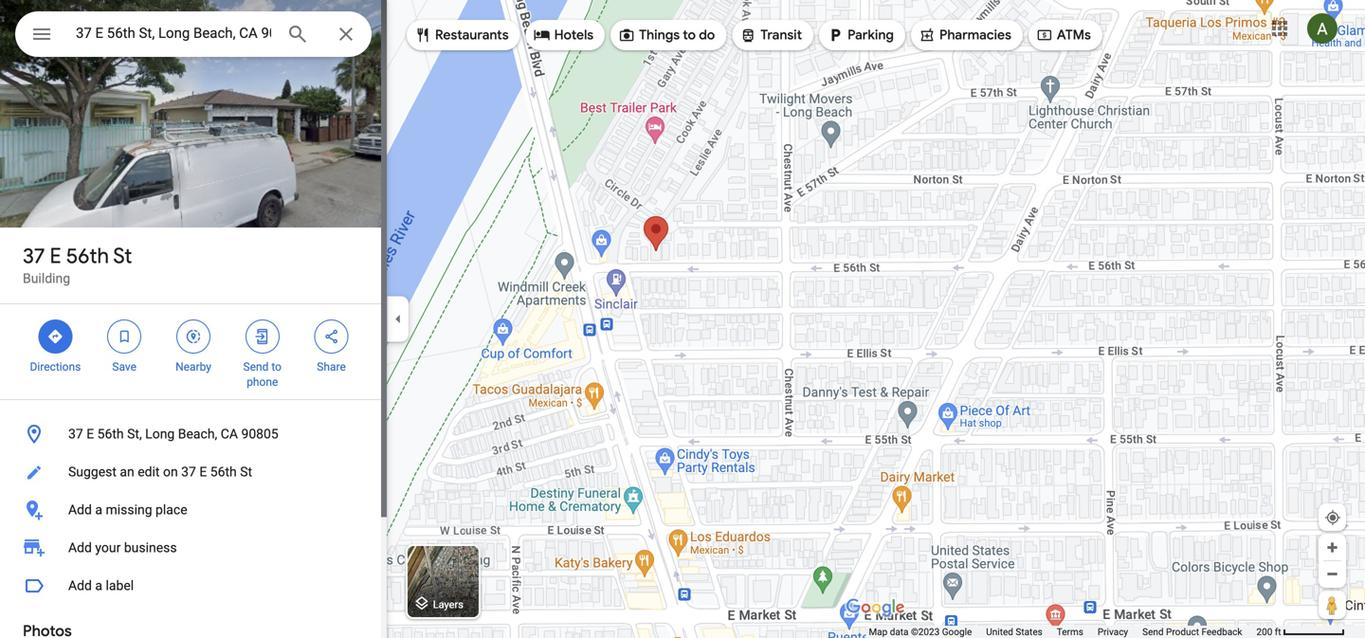 Task type: describe. For each thing, give the bounding box(es) containing it.
a for missing
[[95, 502, 102, 518]]

add your business link
[[0, 529, 387, 567]]

send for send to phone
[[243, 360, 269, 374]]

37 e 56th st building
[[23, 243, 132, 286]]

label
[[106, 578, 134, 594]]

things
[[639, 27, 680, 44]]


[[254, 326, 271, 347]]

restaurants
[[435, 27, 509, 44]]

layers
[[433, 599, 464, 611]]

 parking
[[827, 25, 894, 46]]

200
[[1257, 627, 1273, 638]]

transit
[[761, 27, 803, 44]]

ft
[[1276, 627, 1282, 638]]

add a missing place button
[[0, 491, 387, 529]]

to inside send to phone
[[272, 360, 282, 374]]

st,
[[127, 426, 142, 442]]

show street view coverage image
[[1319, 591, 1347, 619]]

terms button
[[1057, 626, 1084, 638]]

map
[[869, 627, 888, 638]]

ca
[[221, 426, 238, 442]]

56th inside button
[[210, 464, 237, 480]]

business
[[124, 540, 177, 556]]

feedback
[[1202, 627, 1243, 638]]


[[534, 25, 551, 46]]

beach,
[[178, 426, 217, 442]]

e for st
[[50, 243, 61, 269]]

data
[[890, 627, 909, 638]]

suggest an edit on 37 e 56th st button
[[0, 453, 387, 491]]

 hotels
[[534, 25, 594, 46]]

map data ©2023 google
[[869, 627, 973, 638]]


[[185, 326, 202, 347]]

pharmacies
[[940, 27, 1012, 44]]

add a label
[[68, 578, 134, 594]]

zoom out image
[[1326, 567, 1340, 581]]

directions
[[30, 360, 81, 374]]

parking
[[848, 27, 894, 44]]

st inside 37 e 56th st building
[[113, 243, 132, 269]]

share
[[317, 360, 346, 374]]

google account: angela cha  
(angela.cha@adept.ai) image
[[1308, 13, 1338, 44]]


[[740, 25, 757, 46]]

do
[[699, 27, 715, 44]]


[[415, 25, 432, 46]]

add your business
[[68, 540, 177, 556]]

56th for st,
[[97, 426, 124, 442]]

add for add a missing place
[[68, 502, 92, 518]]

save
[[112, 360, 137, 374]]


[[1037, 25, 1054, 46]]

37 inside button
[[181, 464, 196, 480]]

add for add your business
[[68, 540, 92, 556]]

add for add a label
[[68, 578, 92, 594]]

edit
[[138, 464, 160, 480]]

37 E 56th St, Long Beach, CA 90805 field
[[15, 11, 372, 57]]

a for label
[[95, 578, 102, 594]]

send product feedback button
[[1143, 626, 1243, 638]]

product
[[1167, 627, 1200, 638]]

atms
[[1058, 27, 1092, 44]]

missing
[[106, 502, 152, 518]]

to inside  things to do
[[683, 27, 696, 44]]


[[827, 25, 844, 46]]



Task type: vqa. For each thing, say whether or not it's contained in the screenshot.
watch
no



Task type: locate. For each thing, give the bounding box(es) containing it.
send up phone
[[243, 360, 269, 374]]

united states button
[[987, 626, 1043, 638]]

add
[[68, 502, 92, 518], [68, 540, 92, 556], [68, 578, 92, 594]]

collapse side panel image
[[388, 309, 409, 330]]

1 horizontal spatial to
[[683, 27, 696, 44]]

e inside button
[[86, 426, 94, 442]]

united
[[987, 627, 1014, 638]]

 search field
[[15, 11, 372, 61]]

google
[[943, 627, 973, 638]]

footer inside google maps element
[[869, 626, 1257, 638]]

0 horizontal spatial st
[[113, 243, 132, 269]]

send inside "button"
[[1143, 627, 1164, 638]]

37 e 56th st, long beach, ca 90805 button
[[0, 415, 387, 453]]

add inside button
[[68, 502, 92, 518]]

suggest an edit on 37 e 56th st
[[68, 464, 252, 480]]

a left label
[[95, 578, 102, 594]]

56th left st,
[[97, 426, 124, 442]]

send left the product
[[1143, 627, 1164, 638]]

show your location image
[[1325, 509, 1342, 526]]

37 up building
[[23, 243, 45, 269]]


[[619, 25, 636, 46]]

1 vertical spatial 56th
[[97, 426, 124, 442]]

37 for st,
[[68, 426, 83, 442]]

2 add from the top
[[68, 540, 92, 556]]

0 vertical spatial e
[[50, 243, 61, 269]]

37 inside button
[[68, 426, 83, 442]]


[[47, 326, 64, 347]]

 button
[[15, 11, 68, 61]]

56th inside button
[[97, 426, 124, 442]]

56th inside 37 e 56th st building
[[66, 243, 109, 269]]

your
[[95, 540, 121, 556]]

37 for st
[[23, 243, 45, 269]]

add left your
[[68, 540, 92, 556]]


[[30, 20, 53, 48]]

a inside button
[[95, 502, 102, 518]]

56th for st
[[66, 243, 109, 269]]

st down 90805
[[240, 464, 252, 480]]

send
[[243, 360, 269, 374], [1143, 627, 1164, 638]]

e right on
[[199, 464, 207, 480]]

 restaurants
[[415, 25, 509, 46]]

hotels
[[555, 27, 594, 44]]

2 horizontal spatial e
[[199, 464, 207, 480]]

1 horizontal spatial st
[[240, 464, 252, 480]]

1 vertical spatial send
[[1143, 627, 1164, 638]]

90805
[[241, 426, 279, 442]]

56th
[[66, 243, 109, 269], [97, 426, 124, 442], [210, 464, 237, 480]]

2 vertical spatial add
[[68, 578, 92, 594]]

terms
[[1057, 627, 1084, 638]]

footer
[[869, 626, 1257, 638]]


[[323, 326, 340, 347]]

1 vertical spatial to
[[272, 360, 282, 374]]

st inside the suggest an edit on 37 e 56th st button
[[240, 464, 252, 480]]

2 vertical spatial e
[[199, 464, 207, 480]]

1 vertical spatial add
[[68, 540, 92, 556]]

0 vertical spatial add
[[68, 502, 92, 518]]

1 add from the top
[[68, 502, 92, 518]]

on
[[163, 464, 178, 480]]

building
[[23, 271, 70, 286]]

add inside button
[[68, 578, 92, 594]]

0 vertical spatial 37
[[23, 243, 45, 269]]

0 vertical spatial a
[[95, 502, 102, 518]]

2 a from the top
[[95, 578, 102, 594]]

e up suggest
[[86, 426, 94, 442]]


[[116, 326, 133, 347]]

e up building
[[50, 243, 61, 269]]

actions for 37 e 56th st region
[[0, 304, 387, 399]]

send inside send to phone
[[243, 360, 269, 374]]

nearby
[[176, 360, 211, 374]]

2 horizontal spatial 37
[[181, 464, 196, 480]]

none field inside 37 e 56th st, long beach, ca 90805 field
[[76, 22, 271, 45]]

©2023
[[911, 627, 940, 638]]

0 horizontal spatial 37
[[23, 243, 45, 269]]

0 vertical spatial 56th
[[66, 243, 109, 269]]

 pharmacies
[[919, 25, 1012, 46]]

send for send product feedback
[[1143, 627, 1164, 638]]

a left missing
[[95, 502, 102, 518]]

0 horizontal spatial e
[[50, 243, 61, 269]]

0 vertical spatial st
[[113, 243, 132, 269]]

st
[[113, 243, 132, 269], [240, 464, 252, 480]]

to up phone
[[272, 360, 282, 374]]

37 inside 37 e 56th st building
[[23, 243, 45, 269]]

add a label button
[[0, 567, 387, 605]]

2 vertical spatial 37
[[181, 464, 196, 480]]

states
[[1016, 627, 1043, 638]]


[[919, 25, 936, 46]]

1 horizontal spatial 37
[[68, 426, 83, 442]]

1 vertical spatial e
[[86, 426, 94, 442]]

37 e 56th st main content
[[0, 0, 387, 638]]

 things to do
[[619, 25, 715, 46]]

add left label
[[68, 578, 92, 594]]

0 horizontal spatial send
[[243, 360, 269, 374]]

37 right on
[[181, 464, 196, 480]]

to
[[683, 27, 696, 44], [272, 360, 282, 374]]

send to phone
[[243, 360, 282, 389]]

to left do
[[683, 27, 696, 44]]

37 e 56th st, long beach, ca 90805
[[68, 426, 279, 442]]

37
[[23, 243, 45, 269], [68, 426, 83, 442], [181, 464, 196, 480]]

st up 
[[113, 243, 132, 269]]

 atms
[[1037, 25, 1092, 46]]

0 vertical spatial send
[[243, 360, 269, 374]]

send product feedback
[[1143, 627, 1243, 638]]

 transit
[[740, 25, 803, 46]]

1 vertical spatial a
[[95, 578, 102, 594]]

suggest
[[68, 464, 117, 480]]

1 vertical spatial st
[[240, 464, 252, 480]]

0 vertical spatial to
[[683, 27, 696, 44]]

37 up suggest
[[68, 426, 83, 442]]

200 ft
[[1257, 627, 1282, 638]]

united states
[[987, 627, 1043, 638]]

1 horizontal spatial e
[[86, 426, 94, 442]]

privacy button
[[1098, 626, 1129, 638]]

e inside button
[[199, 464, 207, 480]]

google maps element
[[0, 0, 1366, 638]]

e inside 37 e 56th st building
[[50, 243, 61, 269]]

e
[[50, 243, 61, 269], [86, 426, 94, 442], [199, 464, 207, 480]]

None field
[[76, 22, 271, 45]]

zoom in image
[[1326, 541, 1340, 555]]

1 a from the top
[[95, 502, 102, 518]]

a inside button
[[95, 578, 102, 594]]

add down suggest
[[68, 502, 92, 518]]

privacy
[[1098, 627, 1129, 638]]

phone
[[247, 376, 278, 389]]

200 ft button
[[1257, 627, 1346, 638]]

56th down 'ca'
[[210, 464, 237, 480]]

a
[[95, 502, 102, 518], [95, 578, 102, 594]]

e for st,
[[86, 426, 94, 442]]

place
[[156, 502, 187, 518]]

3 add from the top
[[68, 578, 92, 594]]

long
[[145, 426, 175, 442]]

1 vertical spatial 37
[[68, 426, 83, 442]]

1 horizontal spatial send
[[1143, 627, 1164, 638]]

an
[[120, 464, 134, 480]]

0 horizontal spatial to
[[272, 360, 282, 374]]

2 vertical spatial 56th
[[210, 464, 237, 480]]

56th up building
[[66, 243, 109, 269]]

footer containing map data ©2023 google
[[869, 626, 1257, 638]]

add a missing place
[[68, 502, 187, 518]]



